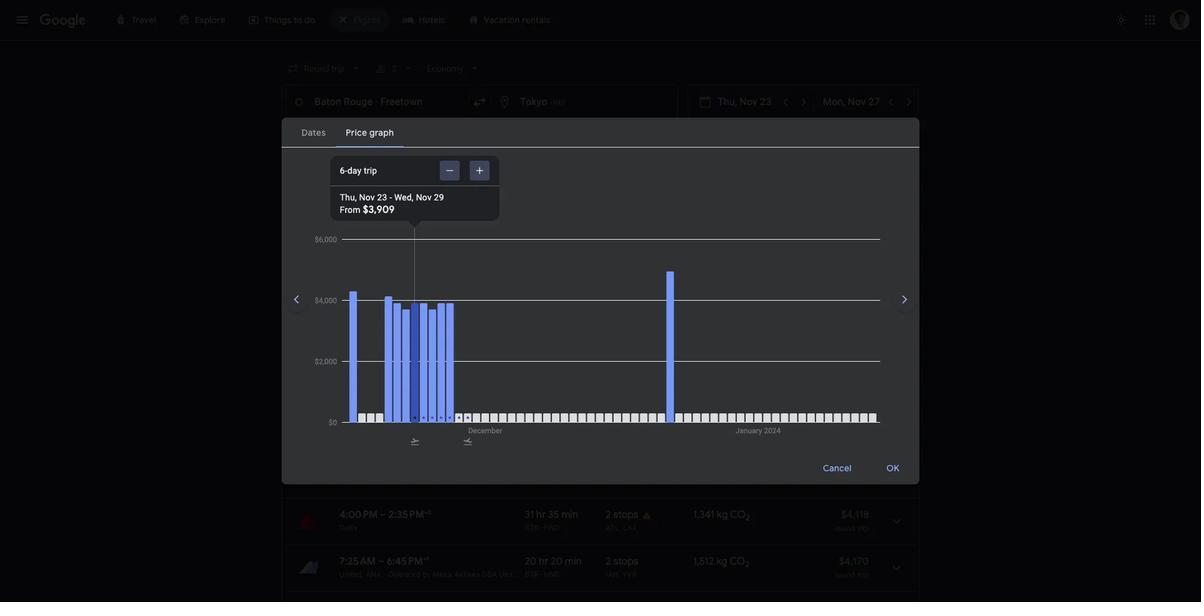 Task type: describe. For each thing, give the bounding box(es) containing it.
1 fees from the left
[[552, 236, 568, 245]]

round for 20 hr 20 min
[[836, 571, 856, 580]]

6-
[[340, 166, 348, 176]]

+ for 2:35 pm
[[424, 509, 428, 517]]

prices
[[328, 177, 354, 188]]

2 american from the left
[[469, 388, 502, 396]]

assistance
[[321, 249, 358, 257]]

airlines for 3:20 pm
[[454, 341, 480, 350]]

all
[[305, 129, 316, 140]]

$4,170
[[839, 556, 869, 568]]

passengers.
[[588, 236, 631, 245]]

stops
[[364, 129, 388, 140]]

0 vertical spatial min
[[617, 294, 630, 303]]

required
[[494, 236, 523, 245]]

cancel button
[[808, 453, 867, 483]]

wed,
[[394, 193, 414, 203]]

4118 US dollars text field
[[841, 462, 869, 475]]

$3,909
[[363, 204, 395, 216]]

Arrival time: 2:35 PM on  Saturday, November 25. text field
[[389, 509, 431, 522]]

united, ana for 3:20 pm
[[340, 341, 382, 350]]

1,341 kg co 2
[[693, 509, 750, 524]]

1 2 stops flight. element from the top
[[606, 509, 639, 524]]

42
[[606, 294, 615, 303]]

airlines for 6:45 pm
[[454, 571, 480, 580]]

rouge
[[344, 96, 373, 108]]

other
[[282, 429, 316, 444]]

1 for 6:25 pm
[[426, 372, 429, 380]]

charges
[[664, 236, 692, 245]]

min for 20 hr 20 min
[[565, 556, 582, 568]]

prices include required taxes + fees for 2 passengers. optional charges and bag fees may apply. passenger assistance
[[282, 236, 778, 257]]

bag fees button
[[709, 236, 739, 245]]

6-day trip
[[340, 166, 377, 176]]

other departing flights
[[282, 429, 415, 444]]

1 and from the left
[[363, 236, 376, 245]]

42 min atl
[[606, 294, 645, 303]]

by for 6:45 pm
[[423, 571, 431, 580]]

– inside 7:25 am – 6:45 pm + 1
[[378, 556, 384, 568]]

passenger
[[282, 249, 319, 257]]

total duration 20 hr 20 min. element
[[525, 556, 606, 570]]

layover (1 of 1) is a 4 hr 17 min layover at dallas/fort worth international airport in dallas. element
[[606, 387, 687, 397]]

0 vertical spatial atl
[[632, 294, 645, 303]]

by for 6:25 pm
[[414, 388, 422, 396]]

4:00 pm
[[340, 509, 378, 522]]

2 inside prices include required taxes + fees for 2 passengers. optional charges and bag fees may apply. passenger assistance
[[582, 236, 586, 245]]

lax for layover (1 of 2) is a 2 hr 14 min layover at hartsfield-jackson atlanta international airport in atlanta. layover (2 of 2) is a 10 hr 26 min overnight layover at los angeles international airport in los angeles. element
[[623, 524, 637, 533]]

air
[[447, 388, 457, 396]]

from
[[340, 205, 361, 215]]

for
[[570, 236, 580, 245]]

optional
[[633, 236, 662, 245]]

Return text field
[[823, 85, 881, 119]]

departing for best
[[311, 217, 368, 232]]

btr – hnd for operated by mesa airlines dba united express
[[525, 294, 560, 303]]

layover (1 of 1) is a 1 hr 29 min layover at george bush intercontinental airport in houston. element
[[606, 340, 687, 350]]

– inside 4:00 pm – 2:35 pm + 2
[[380, 509, 386, 522]]

3:20 pm
[[387, 326, 423, 338]]

stops for 2 stops
[[614, 509, 639, 522]]

baton
[[315, 96, 341, 108]]

thu, nov 23 - wed, nov 29 from $3,909
[[340, 193, 444, 216]]

stops button
[[357, 125, 409, 145]]

atl for layover (1 of 2) is a 2 hr 14 min layover at hartsfield-jackson atlanta international airport in atlanta. layover (2 of 2) is a 10 hr 26 min overnight layover at los angeles international airport in los angeles. element
[[606, 524, 619, 533]]

iah
[[606, 571, 619, 580]]

layover (1 of 2) is a 59 min layover at hartsfield-jackson atlanta international airport in atlanta. layover (2 of 2) is a 11 hr 32 min overnight layover at los angeles international airport in los angeles. element
[[606, 477, 687, 487]]

find the best price region
[[282, 175, 920, 208]]

4:00 pm – 2:35 pm + 2
[[340, 509, 431, 522]]

nov 23 – 27
[[375, 177, 422, 188]]

by:
[[887, 234, 900, 246]]

2 up layover (1 of 2) is a 2 hr 14 min layover at hartsfield-jackson atlanta international airport in atlanta. layover (2 of 2) is a 10 hr 26 min overnight layover at los angeles international airport in los angeles. element
[[606, 509, 611, 522]]

2:10 pm
[[389, 279, 424, 292]]

leaves baton rouge metropolitan airport at 7:25 am on thursday, november 23 and arrives at haneda airport at 6:45 pm on friday, november 24. element
[[340, 555, 429, 568]]

Departure time: 7:42 AM. text field
[[340, 373, 376, 385]]

kg for 1,341
[[717, 509, 728, 522]]

7:25 am for 6:45 pm
[[340, 556, 376, 568]]

nov left 23
[[359, 193, 375, 203]]

round trip
[[836, 295, 869, 304]]

leaves baton rouge metropolitan airport at 7:25 am on thursday, november 23 and arrives at haneda airport at 3:20 pm on friday, november 24. element
[[340, 325, 429, 338]]

, for layover (1 of 2) is a 2 hr 14 min layover at hartsfield-jackson atlanta international airport in atlanta. layover (2 of 2) is a 10 hr 26 min overnight layover at los angeles international airport in los angeles. element
[[619, 524, 621, 533]]

2 stops iah , yvr
[[606, 556, 639, 580]]

ana for 3:20 pm
[[366, 341, 382, 350]]

23
[[377, 193, 387, 203]]

operated for 6:45 pm
[[389, 571, 421, 580]]

ana for 6:45 pm
[[366, 571, 382, 580]]

btr inside 20 hr 20 min btr – hnd
[[525, 571, 539, 580]]

kg for 1,512
[[717, 556, 728, 568]]

+ for 6:25 pm
[[423, 372, 426, 380]]

Departure time: 4:00 PM. text field
[[340, 509, 378, 522]]

delta for 6:00 am
[[340, 294, 358, 303]]

2 button
[[370, 57, 420, 80]]

based
[[310, 236, 331, 245]]

4118 US dollars text field
[[841, 509, 869, 522]]

nov left 29
[[416, 193, 432, 203]]

on
[[333, 236, 342, 245]]

1 for 3:20 pm
[[427, 325, 429, 333]]

eagle
[[504, 388, 524, 396]]

operated by mesa airlines dba united express for 6:45 pm
[[389, 571, 552, 580]]

-
[[390, 193, 392, 203]]

7:25 am – 6:45 pm + 1
[[340, 555, 429, 568]]

and inside prices include required taxes + fees for 2 passengers. optional charges and bag fees may apply. passenger assistance
[[694, 236, 707, 245]]

departure time: 7:25 am. text field for 6:45 pm
[[340, 556, 376, 568]]

all filters button
[[282, 125, 352, 145]]

ranked based on price and convenience
[[282, 236, 422, 245]]

7:42 am
[[340, 373, 376, 385]]

flights for other departing flights
[[379, 429, 415, 444]]

envoy
[[424, 388, 445, 396]]

round for btr
[[836, 478, 856, 487]]

freetown
[[381, 96, 423, 108]]

20 hr 20 min btr – hnd
[[525, 556, 582, 580]]

6:25 pm
[[387, 373, 423, 385]]

leaves baton rouge metropolitan airport at 7:42 am on thursday, november 23 and arrives at haneda airport at 6:25 pm on friday, november 24. element
[[340, 372, 429, 385]]

prices
[[443, 236, 465, 245]]

main content containing best departing flights
[[282, 175, 920, 603]]

layover (1 of 2) is a 2 hr 14 min layover at hartsfield-jackson atlanta international airport in atlanta. layover (2 of 2) is a 10 hr 26 min overnight layover at los angeles international airport in los angeles. element
[[606, 524, 687, 533]]

track
[[303, 177, 326, 188]]

departing for other
[[319, 429, 376, 444]]

+ for 3:20 pm
[[423, 325, 427, 333]]

·
[[375, 96, 378, 108]]

7:25 am – 3:20 pm + 1
[[340, 325, 429, 338]]

mesa for 6:45 pm
[[433, 571, 452, 580]]

1 american from the left
[[340, 388, 373, 396]]

dfw
[[647, 388, 664, 396]]

trip up learn more about tracked prices "image"
[[364, 166, 377, 176]]

7:25 am for 3:20 pm
[[340, 326, 376, 338]]

layover (1 of 1) is a 42 min layover at hartsfield-jackson atlanta international airport in atlanta. element
[[606, 294, 687, 304]]

2 fees from the left
[[724, 236, 739, 245]]

all filters
[[305, 129, 342, 140]]

Departure time: 6:00 AM. text field
[[340, 279, 378, 292]]

apply.
[[758, 236, 778, 245]]

2 delta from the top
[[340, 477, 358, 486]]

atl , lax for the "layover (1 of 2) is a 59 min layover at hartsfield-jackson atlanta international airport in atlanta. layover (2 of 2) is a 11 hr 32 min overnight layover at los angeles international airport in los angeles." element
[[606, 477, 637, 486]]

sort
[[868, 234, 885, 246]]

trip for btr
[[858, 478, 869, 487]]

may
[[741, 236, 756, 245]]

none search field containing baton rouge
[[282, 57, 920, 165]]

taxes
[[525, 236, 544, 245]]

, for the "layover (1 of 2) is a 59 min layover at hartsfield-jackson atlanta international airport in atlanta. layover (2 of 2) is a 11 hr 32 min overnight layover at los angeles international airport in los angeles." element
[[619, 477, 621, 486]]



Task type: locate. For each thing, give the bounding box(es) containing it.
2 stops from the top
[[614, 556, 639, 568]]

2 dba from the top
[[482, 571, 497, 580]]

fees
[[552, 236, 568, 245], [724, 236, 739, 245]]

fees left for
[[552, 236, 568, 245]]

2 right for
[[582, 236, 586, 245]]

1 vertical spatial 1
[[426, 372, 429, 380]]

united, ana down 7:25 am – 3:20 pm + 1
[[340, 341, 382, 350]]

6:00 am
[[340, 279, 378, 292]]

2 airlines from the top
[[454, 571, 480, 580]]

operated for 3:20 pm
[[389, 341, 421, 350]]

+
[[546, 236, 550, 245], [423, 325, 427, 333], [423, 372, 426, 380], [424, 509, 428, 517], [423, 555, 427, 563]]

united, up 7:42 am
[[340, 341, 364, 350]]

1 departure time: 7:25 am. text field from the top
[[340, 326, 376, 338]]

– down prices include required taxes + fees for 2 passengers. optional charges and bag fees may apply. passenger assistance
[[539, 294, 544, 303]]

co right 1,341
[[730, 509, 746, 522]]

1 vertical spatial lax
[[623, 524, 637, 533]]

2 united, from the top
[[340, 571, 364, 580]]

1 atl , lax from the top
[[606, 477, 637, 486]]

united, ana down leaves baton rouge metropolitan airport at 7:25 am on thursday, november 23 and arrives at haneda airport at 6:45 pm on friday, november 24. element
[[340, 571, 382, 580]]

0 vertical spatial by
[[423, 341, 431, 350]]

atl
[[632, 294, 645, 303], [606, 477, 619, 486], [606, 524, 619, 533]]

trip for 20 hr 20 min
[[858, 571, 869, 580]]

trip down "4170 us dollars" 'text field'
[[858, 571, 869, 580]]

Arrival time: 6:25 PM on  Friday, November 24. text field
[[387, 372, 429, 385]]

express for 3:20 pm
[[524, 341, 552, 350]]

delta for 4:00 pm
[[340, 524, 358, 533]]

1 vertical spatial hr
[[539, 556, 549, 568]]

1 $4,118 from the top
[[841, 462, 869, 475]]

co right the 1,512
[[730, 556, 745, 568]]

and right price
[[363, 236, 376, 245]]

btr – hnd down prices include required taxes + fees for 2 passengers. optional charges and bag fees may apply. passenger assistance
[[525, 294, 560, 303]]

main content
[[282, 175, 920, 603]]

1 inside 7:25 am – 6:45 pm + 1
[[427, 555, 429, 563]]

0 vertical spatial united, ana
[[340, 341, 382, 350]]

– left 6:25 pm on the left of the page
[[379, 373, 385, 385]]

1 delta from the top
[[340, 294, 358, 303]]

hr down '31 hr 35 min btr – hnd'
[[539, 556, 549, 568]]

1 vertical spatial dba
[[482, 571, 497, 580]]

– inside 20 hr 20 min btr – hnd
[[539, 571, 544, 580]]

ana down 7:25 am – 3:20 pm + 1
[[366, 341, 382, 350]]

united, for 6:45 pm
[[340, 571, 364, 580]]

day
[[348, 166, 362, 176]]

min inside 20 hr 20 min btr – hnd
[[565, 556, 582, 568]]

2 btr – hnd from the top
[[525, 477, 560, 486]]

1 vertical spatial departing
[[319, 429, 376, 444]]

mesa for 3:20 pm
[[433, 341, 452, 350]]

– up '31 hr 35 min btr – hnd'
[[539, 477, 544, 486]]

$4,118 round trip up $4,118 text field
[[836, 462, 869, 487]]

1 inside 7:25 am – 3:20 pm + 1
[[427, 325, 429, 333]]

$4,118 round trip
[[836, 462, 869, 487], [836, 509, 869, 533]]

0 horizontal spatial 20
[[525, 556, 537, 568]]

0 vertical spatial express
[[524, 341, 552, 350]]

departure time: 7:25 am. text field inside leaves baton rouge metropolitan airport at 7:25 am on thursday, november 23 and arrives at haneda airport at 6:45 pm on friday, november 24. element
[[340, 556, 376, 568]]

1
[[427, 325, 429, 333], [426, 372, 429, 380], [427, 555, 429, 563]]

bag
[[709, 236, 722, 245]]

+ up envoy
[[423, 372, 426, 380]]

operated down 6:25 pm on the left of the page
[[380, 388, 412, 396]]

united up eagle
[[499, 341, 522, 350]]

+ inside 7:25 am – 6:45 pm + 1
[[423, 555, 427, 563]]

2 inside 1,341 kg co 2
[[746, 513, 750, 524]]

1 vertical spatial operated by mesa airlines dba united express
[[389, 571, 552, 580]]

btr – hnd up 35
[[525, 477, 560, 486]]

1 ana from the top
[[366, 341, 382, 350]]

trip down $4,118 text field
[[858, 525, 869, 533]]

1 vertical spatial kg
[[717, 556, 728, 568]]

1 airlines from the top
[[454, 341, 480, 350]]

min right 35
[[562, 509, 579, 522]]

american right as
[[469, 388, 502, 396]]

1 dba from the top
[[482, 341, 497, 350]]

Departure text field
[[718, 85, 775, 119]]

hnd inside '31 hr 35 min btr – hnd'
[[544, 524, 560, 533]]

thu,
[[340, 193, 357, 203]]

hnd down total duration 20 hr 20 min. "element"
[[544, 571, 560, 580]]

1 right 6:45 pm
[[427, 555, 429, 563]]

hnd up 35
[[544, 477, 560, 486]]

track prices
[[303, 177, 354, 188]]

operated
[[389, 341, 421, 350], [380, 388, 412, 396], [389, 571, 421, 580]]

1 united from the top
[[499, 341, 522, 350]]

1 vertical spatial 7:25 am
[[340, 556, 376, 568]]

Arrival time: 2:10 PM on  Friday, November 24. text field
[[389, 279, 430, 292]]

23 – 27
[[394, 177, 422, 188]]

american
[[340, 388, 373, 396], [469, 388, 502, 396]]

2 7:25 am from the top
[[340, 556, 376, 568]]

1 horizontal spatial and
[[694, 236, 707, 245]]

0 vertical spatial co
[[730, 509, 746, 522]]

2 $4,118 round trip from the top
[[836, 509, 869, 533]]

1 vertical spatial delta
[[340, 477, 358, 486]]

2 ana from the top
[[366, 571, 382, 580]]

include
[[467, 236, 492, 245]]

7:25 am down departure time: 4:00 pm. text field
[[340, 556, 376, 568]]

best departing flights
[[282, 217, 407, 232]]

1 vertical spatial 2 stops flight. element
[[606, 556, 639, 570]]

1 7:25 am from the top
[[340, 326, 376, 338]]

Arrival time: 6:45 PM on  Friday, November 24. text field
[[387, 555, 429, 568]]

+ up arrival time: 6:45 pm on  friday, november 24. text box
[[424, 509, 428, 517]]

price
[[344, 236, 361, 245]]

1 horizontal spatial 20
[[551, 556, 563, 568]]

united left 20 hr 20 min btr – hnd
[[499, 571, 522, 580]]

+ inside prices include required taxes + fees for 2 passengers. optional charges and bag fees may apply. passenger assistance
[[546, 236, 550, 245]]

+ for 6:45 pm
[[423, 555, 427, 563]]

, inside the "layover (1 of 2) is a 59 min layover at hartsfield-jackson atlanta international airport in atlanta. layover (2 of 2) is a 11 hr 32 min overnight layover at los angeles international airport in los angeles." element
[[619, 477, 621, 486]]

atl , lax inside layover (1 of 2) is a 2 hr 14 min layover at hartsfield-jackson atlanta international airport in atlanta. layover (2 of 2) is a 10 hr 26 min overnight layover at los angeles international airport in los angeles. element
[[606, 524, 637, 533]]

stops
[[614, 509, 639, 522], [614, 556, 639, 568]]

and left bag
[[694, 236, 707, 245]]

, inside layover (1 of 2) is a 2 hr 14 min layover at hartsfield-jackson atlanta international airport in atlanta. layover (2 of 2) is a 10 hr 26 min overnight layover at los angeles international airport in los angeles. element
[[619, 524, 621, 533]]

1 co from the top
[[730, 509, 746, 522]]

2 $4,118 from the top
[[841, 509, 869, 522]]

ana down leaves baton rouge metropolitan airport at 7:25 am on thursday, november 23 and arrives at haneda airport at 6:45 pm on friday, november 24. element
[[366, 571, 382, 580]]

1 1 from the top
[[427, 325, 429, 333]]

0 vertical spatial btr – hnd
[[525, 294, 560, 303]]

2 atl , lax from the top
[[606, 524, 637, 533]]

ranked
[[282, 236, 308, 245]]

round down $4,118 text field
[[836, 525, 856, 533]]

1 right 3:20 pm
[[427, 325, 429, 333]]

american down 7:42 am
[[340, 388, 373, 396]]

1 vertical spatial btr – hnd
[[525, 477, 560, 486]]

2 co from the top
[[730, 556, 745, 568]]

trip left scroll forward icon
[[858, 295, 869, 304]]

4170 US dollars text field
[[839, 556, 869, 568]]

delta up the 4:00 pm
[[340, 477, 358, 486]]

– down total duration 20 hr 20 min. "element"
[[539, 571, 544, 580]]

learn more about ranking image
[[424, 235, 436, 246]]

, inside 2 stops iah , yvr
[[619, 571, 621, 580]]

0 vertical spatial 1
[[427, 325, 429, 333]]

atl right 42
[[632, 294, 645, 303]]

departure time: 7:25 am. text field for 3:20 pm
[[340, 326, 376, 338]]

co inside 1,341 kg co 2
[[730, 509, 746, 522]]

delta down the 4:00 pm
[[340, 524, 358, 533]]

hnd
[[544, 294, 560, 303], [544, 477, 560, 486], [544, 524, 560, 533], [544, 571, 560, 580]]

1 united, ana from the top
[[340, 341, 382, 350]]

2 inside 2 stops iah , yvr
[[606, 556, 611, 568]]

1,341
[[693, 509, 715, 522]]

0 vertical spatial 7:25 am
[[340, 326, 376, 338]]

$4,118 round trip for 31 hr 35 min
[[836, 509, 869, 533]]

2 stops flight. element down the "layover (1 of 2) is a 59 min layover at hartsfield-jackson atlanta international airport in atlanta. layover (2 of 2) is a 11 hr 32 min overnight layover at los angeles international airport in los angeles." element
[[606, 509, 639, 524]]

nov
[[375, 177, 392, 188], [359, 193, 375, 203], [416, 193, 432, 203]]

2 mesa from the top
[[433, 571, 452, 580]]

hr for 31
[[536, 509, 546, 522]]

7:25 am inside 7:25 am – 6:45 pm + 1
[[340, 556, 376, 568]]

+ inside 7:25 am – 3:20 pm + 1
[[423, 325, 427, 333]]

0 vertical spatial $4,118 round trip
[[836, 462, 869, 487]]

lax for the "layover (1 of 2) is a 59 min layover at hartsfield-jackson atlanta international airport in atlanta. layover (2 of 2) is a 11 hr 32 min overnight layover at los angeles international airport in los angeles." element
[[623, 477, 637, 486]]

1 vertical spatial airlines
[[454, 571, 480, 580]]

united for 3:20 pm
[[499, 341, 522, 350]]

hr inside '31 hr 35 min btr – hnd'
[[536, 509, 546, 522]]

4 btr from the top
[[525, 571, 539, 580]]

min down the total duration 31 hr 35 min. element on the bottom of the page
[[565, 556, 582, 568]]

stops up layover (1 of 2) is a 2 hr 14 min layover at hartsfield-jackson atlanta international airport in atlanta. layover (2 of 2) is a 10 hr 26 min overnight layover at los angeles international airport in los angeles. element
[[614, 509, 639, 522]]

0 vertical spatial operated by mesa airlines dba united express
[[389, 341, 552, 350]]

learn more about tracked prices image
[[356, 177, 368, 188]]

fees right bag
[[724, 236, 739, 245]]

btr down prices include required taxes + fees for 2 passengers. optional charges and bag fees may apply. passenger assistance
[[525, 294, 539, 303]]

by for 3:20 pm
[[423, 341, 431, 350]]

1 vertical spatial atl , lax
[[606, 524, 637, 533]]

31 hr 35 min btr – hnd
[[525, 509, 579, 533]]

lax inside the "layover (1 of 2) is a 59 min layover at hartsfield-jackson atlanta international airport in atlanta. layover (2 of 2) is a 11 hr 32 min overnight layover at los angeles international airport in los angeles." element
[[623, 477, 637, 486]]

round
[[836, 295, 856, 304], [836, 478, 856, 487], [836, 525, 856, 533], [836, 571, 856, 580]]

atl down 2 stops
[[606, 524, 619, 533]]

round down cancel at the right bottom of the page
[[836, 478, 856, 487]]

total duration 31 hr 35 min. element
[[525, 509, 606, 524]]

round inside "$4,170 round trip"
[[836, 571, 856, 580]]

united for 6:45 pm
[[499, 571, 522, 580]]

2 departure time: 7:25 am. text field from the top
[[340, 556, 376, 568]]

$4,118 for 31 hr 35 min
[[841, 509, 869, 522]]

atl , lax
[[606, 477, 637, 486], [606, 524, 637, 533]]

31
[[525, 509, 534, 522]]

passenger assistance button
[[282, 249, 358, 257]]

1 btr – hnd from the top
[[525, 294, 560, 303]]

nov inside find the best price region
[[375, 177, 392, 188]]

0 vertical spatial lax
[[623, 477, 637, 486]]

kg inside 1,341 kg co 2
[[717, 509, 728, 522]]

round left scroll forward icon
[[836, 295, 856, 304]]

3 hnd from the top
[[544, 524, 560, 533]]

4 hnd from the top
[[544, 571, 560, 580]]

1,512
[[693, 556, 714, 568]]

hnd down prices include required taxes + fees for 2 passengers. optional charges and bag fees may apply. passenger assistance
[[544, 294, 560, 303]]

1 vertical spatial united
[[499, 571, 522, 580]]

0 vertical spatial atl , lax
[[606, 477, 637, 486]]

btr – hnd
[[525, 294, 560, 303], [525, 477, 560, 486]]

nov up 23
[[375, 177, 392, 188]]

dba for 3:20 pm
[[482, 341, 497, 350]]

1 up envoy
[[426, 372, 429, 380]]

Arrival time: 3:20 PM on  Friday, November 24. text field
[[387, 325, 429, 338]]

6:45 pm
[[387, 556, 423, 568]]

1 20 from the left
[[525, 556, 537, 568]]

0 vertical spatial mesa
[[433, 341, 452, 350]]

stops for 2 stops iah , yvr
[[614, 556, 639, 568]]

lax inside layover (1 of 2) is a 2 hr 14 min layover at hartsfield-jackson atlanta international airport in atlanta. layover (2 of 2) is a 10 hr 26 min overnight layover at los angeles international airport in los angeles. element
[[623, 524, 637, 533]]

$4,118
[[841, 462, 869, 475], [841, 509, 869, 522]]

– left 6:45 pm
[[378, 556, 384, 568]]

1 vertical spatial stops
[[614, 556, 639, 568]]

1 mesa from the top
[[433, 341, 452, 350]]

2 vertical spatial by
[[423, 571, 431, 580]]

1 vertical spatial flights
[[379, 429, 415, 444]]

co
[[730, 509, 746, 522], [730, 556, 745, 568]]

round down "4170 us dollars" 'text field'
[[836, 571, 856, 580]]

0 vertical spatial delta
[[340, 294, 358, 303]]

atl , lax down 2 stops
[[606, 524, 637, 533]]

stops up yvr
[[614, 556, 639, 568]]

1 vertical spatial departure time: 7:25 am. text field
[[340, 556, 376, 568]]

3 , from the top
[[619, 571, 621, 580]]

operated down 6:45 pm
[[389, 571, 421, 580]]

layover (1 of 2) is a 58 min layover at george bush intercontinental airport in houston. layover (2 of 2) is a 2 hr 25 min layover at vancouver international airport in vancouver. element
[[606, 570, 687, 580]]

hnd down 35
[[544, 524, 560, 533]]

$4,118 round trip for btr
[[836, 462, 869, 487]]

2 btr from the top
[[525, 477, 539, 486]]

1 vertical spatial express
[[524, 571, 552, 580]]

7:25 am up 7:42 am text field
[[340, 326, 376, 338]]

1 inside 7:42 am – 6:25 pm + 1
[[426, 372, 429, 380]]

ok button
[[872, 453, 915, 483]]

2 inside 1,512 kg co 2
[[745, 560, 750, 570]]

round for 31 hr 35 min
[[836, 525, 856, 533]]

flights down the $3,909
[[370, 217, 407, 232]]

1 operated by mesa airlines dba united express from the top
[[389, 341, 552, 350]]

+ inside 7:42 am – 6:25 pm + 1
[[423, 372, 426, 380]]

operated by envoy air as american eagle
[[380, 388, 524, 396]]

trip down $4,118 text box
[[858, 478, 869, 487]]

btr down total duration 20 hr 20 min. "element"
[[525, 571, 539, 580]]

ana
[[366, 341, 382, 350], [366, 571, 382, 580]]

2 inside popup button
[[392, 64, 397, 74]]

hr right 31
[[536, 509, 546, 522]]

1 horizontal spatial fees
[[724, 236, 739, 245]]

3 1 from the top
[[427, 555, 429, 563]]

best
[[282, 217, 308, 232]]

1 vertical spatial $4,118
[[841, 509, 869, 522]]

kg inside 1,512 kg co 2
[[717, 556, 728, 568]]

2 vertical spatial operated
[[389, 571, 421, 580]]

3 delta from the top
[[340, 524, 358, 533]]

2 united from the top
[[499, 571, 522, 580]]

+ down 'arrival time: 2:35 pm on  saturday, november 25.' text box
[[423, 555, 427, 563]]

+ inside 4:00 pm – 2:35 pm + 2
[[424, 509, 428, 517]]

operated by mesa airlines dba united express for 3:20 pm
[[389, 341, 552, 350]]

express for 6:45 pm
[[524, 571, 552, 580]]

filters
[[318, 129, 342, 140]]

2 , from the top
[[619, 524, 621, 533]]

1 $4,118 round trip from the top
[[836, 462, 869, 487]]

2 inside 4:00 pm – 2:35 pm + 2
[[428, 509, 431, 517]]

sort by:
[[868, 234, 900, 246]]

departing up on
[[311, 217, 368, 232]]

min inside '31 hr 35 min btr – hnd'
[[562, 509, 579, 522]]

, left yvr
[[619, 571, 621, 580]]

0 horizontal spatial and
[[363, 236, 376, 245]]

hr for 20
[[539, 556, 549, 568]]

2 2 stops flight. element from the top
[[606, 556, 639, 570]]

scroll forward image
[[890, 285, 920, 315]]

operated for 6:25 pm
[[380, 388, 412, 396]]

2 vertical spatial delta
[[340, 524, 358, 533]]

1,512 kg co 2
[[693, 556, 750, 570]]

0 vertical spatial departure time: 7:25 am. text field
[[340, 326, 376, 338]]

atl , lax up 2 stops
[[606, 477, 637, 486]]

co for 1,341
[[730, 509, 746, 522]]

2 right the 1,512
[[745, 560, 750, 570]]

1 , from the top
[[619, 477, 621, 486]]

2 vertical spatial ,
[[619, 571, 621, 580]]

2:35 pm
[[389, 509, 424, 522]]

+ right taxes
[[546, 236, 550, 245]]

dba for 6:45 pm
[[482, 571, 497, 580]]

$4,118 left ok
[[841, 462, 869, 475]]

2 vertical spatial atl
[[606, 524, 619, 533]]

co inside 1,512 kg co 2
[[730, 556, 745, 568]]

$4,118 for btr
[[841, 462, 869, 475]]

– inside '31 hr 35 min btr – hnd'
[[539, 524, 544, 533]]

btr up 31
[[525, 477, 539, 486]]

0 vertical spatial airlines
[[454, 341, 480, 350]]

flights
[[370, 217, 407, 232], [379, 429, 415, 444]]

1 vertical spatial atl
[[606, 477, 619, 486]]

2 right '2:35 pm' in the bottom of the page
[[428, 509, 431, 517]]

– inside 7:42 am – 6:25 pm + 1
[[379, 373, 385, 385]]

2 stops flight. element
[[606, 509, 639, 524], [606, 556, 639, 570]]

1 round from the top
[[836, 295, 856, 304]]

, down 2 stops
[[619, 524, 621, 533]]

departing right other
[[319, 429, 376, 444]]

Departure time: 7:25 AM. text field
[[340, 326, 376, 338], [340, 556, 376, 568]]

departure time: 7:25 am. text field down departure time: 4:00 pm. text field
[[340, 556, 376, 568]]

as
[[459, 388, 467, 396]]

2 up iah
[[606, 556, 611, 568]]

swap origin and destination. image
[[472, 95, 487, 110]]

7:25 am inside 7:25 am – 3:20 pm + 1
[[340, 326, 376, 338]]

flights down 6:25 pm on the left of the page
[[379, 429, 415, 444]]

1 vertical spatial mesa
[[433, 571, 452, 580]]

2 express from the top
[[524, 571, 552, 580]]

0 vertical spatial departing
[[311, 217, 368, 232]]

trip inside "$4,170 round trip"
[[858, 571, 869, 580]]

sort by: button
[[863, 229, 920, 251]]

0 horizontal spatial american
[[340, 388, 373, 396]]

– down the total duration 31 hr 35 min. element on the bottom of the page
[[539, 524, 544, 533]]

lax
[[623, 477, 637, 486], [623, 524, 637, 533]]

leaves baton rouge metropolitan airport at 4:00 pm on thursday, november 23 and arrives at haneda airport at 2:35 pm on saturday, november 25. element
[[340, 509, 431, 522]]

trip for 31 hr 35 min
[[858, 525, 869, 533]]

atl up 2 stops
[[606, 477, 619, 486]]

0 horizontal spatial fees
[[552, 236, 568, 245]]

yvr
[[623, 571, 637, 580]]

29
[[434, 193, 444, 203]]

atl , lax inside the "layover (1 of 2) is a 59 min layover at hartsfield-jackson atlanta international airport in atlanta. layover (2 of 2) is a 11 hr 32 min overnight layover at los angeles international airport in los angeles." element
[[606, 477, 637, 486]]

1 horizontal spatial american
[[469, 388, 502, 396]]

2 1 from the top
[[426, 372, 429, 380]]

0 vertical spatial dba
[[482, 341, 497, 350]]

1 united, from the top
[[340, 341, 364, 350]]

2 up the freetown at the left top of page
[[392, 64, 397, 74]]

2 lax from the top
[[623, 524, 637, 533]]

delta down 6:00 am
[[340, 294, 358, 303]]

0 vertical spatial kg
[[717, 509, 728, 522]]

airlines
[[454, 341, 480, 350], [454, 571, 480, 580]]

1 for 6:45 pm
[[427, 555, 429, 563]]

btr – hnd for delta
[[525, 477, 560, 486]]

min
[[617, 294, 630, 303], [562, 509, 579, 522], [565, 556, 582, 568]]

kg right 1,341
[[717, 509, 728, 522]]

btr inside '31 hr 35 min btr – hnd'
[[525, 524, 539, 533]]

2 united, ana from the top
[[340, 571, 382, 580]]

baton rouge · freetown
[[315, 96, 423, 108]]

1 stops from the top
[[614, 509, 639, 522]]

0 vertical spatial united
[[499, 341, 522, 350]]

departure time: 7:25 am. text field inside leaves baton rouge metropolitan airport at 7:25 am on thursday, november 23 and arrives at haneda airport at 3:20 pm on friday, november 24. element
[[340, 326, 376, 338]]

by down arrival time: 3:20 pm on  friday, november 24. text field
[[423, 341, 431, 350]]

$4,118 down $4,118 text box
[[841, 509, 869, 522]]

cancel
[[823, 463, 852, 474]]

by left envoy
[[414, 388, 422, 396]]

scroll backward image
[[282, 285, 312, 315]]

,
[[619, 477, 621, 486], [619, 524, 621, 533], [619, 571, 621, 580]]

0 vertical spatial flights
[[370, 217, 407, 232]]

and
[[363, 236, 376, 245], [694, 236, 707, 245]]

1 vertical spatial co
[[730, 556, 745, 568]]

7:25 am
[[340, 326, 376, 338], [340, 556, 376, 568]]

departure time: 7:25 am. text field up 7:42 am text field
[[340, 326, 376, 338]]

1 vertical spatial min
[[562, 509, 579, 522]]

2 vertical spatial 1
[[427, 555, 429, 563]]

min right 42
[[617, 294, 630, 303]]

1 btr from the top
[[525, 294, 539, 303]]

departing
[[311, 217, 368, 232], [319, 429, 376, 444]]

united, ana for 6:45 pm
[[340, 571, 382, 580]]

flights for best departing flights
[[370, 217, 407, 232]]

, up 2 stops
[[619, 477, 621, 486]]

hnd inside 20 hr 20 min btr – hnd
[[544, 571, 560, 580]]

mesa
[[433, 341, 452, 350], [433, 571, 452, 580]]

7:42 am – 6:25 pm + 1
[[340, 372, 429, 385]]

atl for the "layover (1 of 2) is a 59 min layover at hartsfield-jackson atlanta international airport in atlanta. layover (2 of 2) is a 11 hr 32 min overnight layover at los angeles international airport in los angeles." element
[[606, 477, 619, 486]]

delta
[[340, 294, 358, 303], [340, 477, 358, 486], [340, 524, 358, 533]]

0 vertical spatial 2 stops flight. element
[[606, 509, 639, 524]]

stops inside 2 stops iah , yvr
[[614, 556, 639, 568]]

2 hnd from the top
[[544, 477, 560, 486]]

– inside 7:25 am – 3:20 pm + 1
[[378, 326, 384, 338]]

ok
[[887, 463, 900, 474]]

0 vertical spatial united,
[[340, 341, 364, 350]]

0 vertical spatial hr
[[536, 509, 546, 522]]

0 vertical spatial ana
[[366, 341, 382, 350]]

– left 3:20 pm
[[378, 326, 384, 338]]

1 vertical spatial united, ana
[[340, 571, 382, 580]]

$4,170 round trip
[[836, 556, 869, 580]]

2 and from the left
[[694, 236, 707, 245]]

$4,118 round trip up "4170 us dollars" 'text field'
[[836, 509, 869, 533]]

2 stops flight. element up yvr
[[606, 556, 639, 570]]

None search field
[[282, 57, 920, 165]]

1 vertical spatial by
[[414, 388, 422, 396]]

2 vertical spatial min
[[565, 556, 582, 568]]

hr inside 20 hr 20 min btr – hnd
[[539, 556, 549, 568]]

express
[[524, 341, 552, 350], [524, 571, 552, 580]]

35
[[548, 509, 559, 522]]

united, down leaves baton rouge metropolitan airport at 7:25 am on thursday, november 23 and arrives at haneda airport at 6:45 pm on friday, november 24. element
[[340, 571, 364, 580]]

2 operated by mesa airlines dba united express from the top
[[389, 571, 552, 580]]

atl , lax for layover (1 of 2) is a 2 hr 14 min layover at hartsfield-jackson atlanta international airport in atlanta. layover (2 of 2) is a 10 hr 26 min overnight layover at los angeles international airport in los angeles. element
[[606, 524, 637, 533]]

by
[[423, 341, 431, 350], [414, 388, 422, 396], [423, 571, 431, 580]]

trip
[[364, 166, 377, 176], [858, 295, 869, 304], [858, 478, 869, 487], [858, 525, 869, 533], [858, 571, 869, 580]]

lax up 2 stops
[[623, 477, 637, 486]]

0 vertical spatial $4,118
[[841, 462, 869, 475]]

0 vertical spatial operated
[[389, 341, 421, 350]]

co for 1,512
[[730, 556, 745, 568]]

2 round from the top
[[836, 478, 856, 487]]

– left '2:35 pm' in the bottom of the page
[[380, 509, 386, 522]]

united, for 3:20 pm
[[340, 341, 364, 350]]

convenience
[[378, 236, 422, 245]]

0 vertical spatial ,
[[619, 477, 621, 486]]

leaves baton rouge metropolitan airport at 6:00 am on thursday, november 23 and arrives at haneda airport at 2:10 pm on friday, november 24. element
[[340, 279, 430, 292]]

2 right 1,341
[[746, 513, 750, 524]]

1 vertical spatial operated
[[380, 388, 412, 396]]

by down arrival time: 6:45 pm on  friday, november 24. text box
[[423, 571, 431, 580]]

1 vertical spatial ana
[[366, 571, 382, 580]]

3 btr from the top
[[525, 524, 539, 533]]

1 vertical spatial united,
[[340, 571, 364, 580]]

1 express from the top
[[524, 341, 552, 350]]

btr down 31
[[525, 524, 539, 533]]

min for 31 hr 35 min
[[562, 509, 579, 522]]

1 vertical spatial ,
[[619, 524, 621, 533]]

+ down arrival time: 2:10 pm on  friday, november 24. text box
[[423, 325, 427, 333]]

1 lax from the top
[[623, 477, 637, 486]]

0 vertical spatial stops
[[614, 509, 639, 522]]

2 20 from the left
[[551, 556, 563, 568]]

3 round from the top
[[836, 525, 856, 533]]

1 vertical spatial $4,118 round trip
[[836, 509, 869, 533]]

4 round from the top
[[836, 571, 856, 580]]

1 hnd from the top
[[544, 294, 560, 303]]

2 stops
[[606, 509, 639, 522]]



Task type: vqa. For each thing, say whether or not it's contained in the screenshot.
the kg
yes



